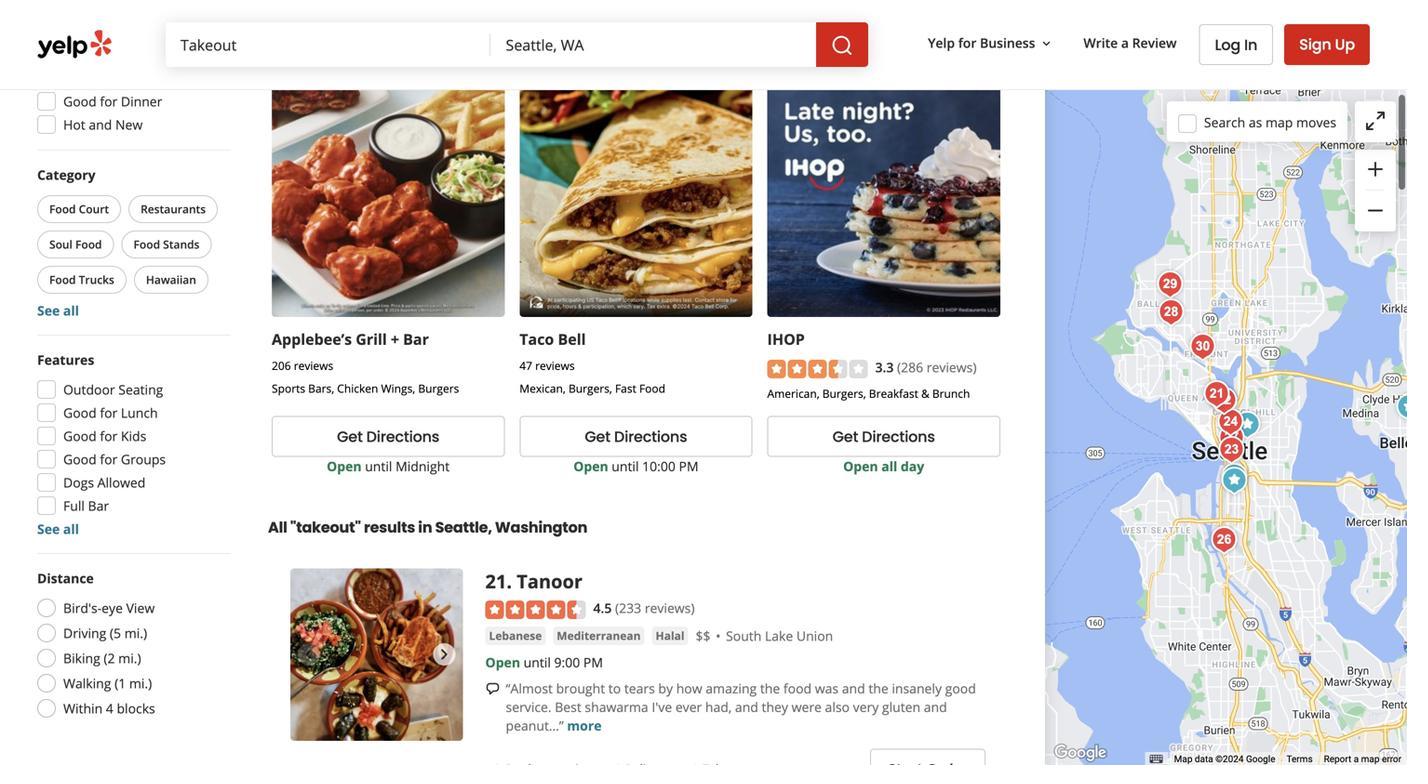 Task type: locate. For each thing, give the bounding box(es) containing it.
mediterranean link
[[553, 627, 645, 646]]

get directions up open until midnight at the bottom left of page
[[337, 427, 439, 448]]

1 vertical spatial see all
[[37, 521, 79, 538]]

map left 'error'
[[1361, 754, 1380, 766]]

burgers, down 3.3 star rating image
[[823, 386, 866, 402]]

0 horizontal spatial reviews)
[[645, 600, 695, 617]]

gluten
[[882, 699, 921, 716]]

lunch
[[121, 404, 158, 422]]

get directions link up open until midnight at the bottom left of page
[[272, 416, 505, 457]]

open left day
[[843, 458, 878, 476]]

none field "address, neighborhood, city, state or zip"
[[491, 22, 816, 67]]

sign up link
[[1285, 24, 1370, 65]]

biking
[[63, 650, 100, 668]]

1 see all from the top
[[37, 302, 79, 320]]

food left 'trucks'
[[49, 272, 76, 288]]

pm
[[679, 458, 699, 476], [583, 654, 603, 672]]

error
[[1382, 754, 1402, 766]]

1 vertical spatial reviews)
[[645, 600, 695, 617]]

lebanese button
[[485, 627, 546, 646]]

open up 16 speech v2 "icon"
[[485, 654, 520, 672]]

moves
[[1296, 113, 1337, 131]]

offers for offers delivery
[[63, 23, 101, 40]]

reviews) up brunch
[[927, 359, 977, 376]]

washington
[[495, 517, 587, 538]]

2 offers from the top
[[63, 69, 102, 87]]

47
[[520, 358, 532, 374]]

directions up open until midnight at the bottom left of page
[[366, 427, 439, 448]]

for inside yelp for business button
[[958, 34, 977, 52]]

food for food trucks
[[49, 272, 76, 288]]

mi.) right (5
[[124, 625, 147, 643]]

pm right 9:00
[[583, 654, 603, 672]]

mi.) right (1
[[129, 675, 152, 693]]

hot
[[63, 116, 85, 134]]

map right as
[[1266, 113, 1293, 131]]

until for bar
[[365, 458, 392, 476]]

good down good for lunch
[[63, 428, 97, 445]]

get directions link for reviews
[[520, 416, 753, 457]]

the up very
[[869, 680, 889, 698]]

1 horizontal spatial takeout
[[355, 36, 431, 62]]

3 get from the left
[[833, 427, 858, 448]]

groups
[[121, 451, 166, 469]]

distance option group
[[32, 570, 231, 724]]

see all button inside features group
[[37, 521, 79, 538]]

shawarma prince image
[[1153, 294, 1190, 331]]

2 vertical spatial mi.)
[[129, 675, 152, 693]]

open up "takeout"
[[327, 458, 362, 476]]

1 vertical spatial map
[[1361, 754, 1380, 766]]

0 vertical spatial reviews)
[[927, 359, 977, 376]]

1 vertical spatial bar
[[88, 497, 109, 515]]

tanoor image
[[1198, 376, 1236, 413]]

sports
[[272, 381, 305, 396]]

get directions up the open until 10:00 pm
[[585, 427, 687, 448]]

1 horizontal spatial get directions link
[[520, 416, 753, 457]]

get up open until midnight at the bottom left of page
[[337, 427, 363, 448]]

reviews) up halal
[[645, 600, 695, 617]]

walking
[[63, 675, 111, 693]]

keyboard shortcuts image
[[1150, 756, 1163, 764]]

2 see all button from the top
[[37, 521, 79, 538]]

all for category
[[63, 302, 79, 320]]

get directions link up the open until 10:00 pm
[[520, 416, 753, 457]]

good for groups
[[63, 451, 166, 469]]

0 vertical spatial bar
[[403, 329, 429, 349]]

1 horizontal spatial the
[[869, 680, 889, 698]]

day
[[901, 458, 924, 476]]

a right report
[[1354, 754, 1359, 766]]

all left day
[[882, 458, 897, 476]]

ihop image
[[1229, 407, 1266, 444]]

None search field
[[166, 22, 868, 67]]

0 horizontal spatial bar
[[88, 497, 109, 515]]

see all button down full
[[37, 521, 79, 538]]

driving
[[63, 625, 106, 643]]

0 horizontal spatial get directions
[[337, 427, 439, 448]]

see all down full
[[37, 521, 79, 538]]

tears
[[624, 680, 655, 698]]

see down "food trucks" button
[[37, 302, 60, 320]]

0 vertical spatial mi.)
[[124, 625, 147, 643]]

reviews inside applebee's grill + bar 206 reviews sports bars, chicken wings, burgers
[[294, 358, 333, 374]]

see inside category group
[[37, 302, 60, 320]]

1 horizontal spatial reviews
[[535, 358, 575, 374]]

good for dinner
[[63, 93, 162, 110]]

get up open all day
[[833, 427, 858, 448]]

get directions up open all day
[[833, 427, 935, 448]]

map
[[1174, 754, 1193, 766]]

food stands
[[134, 237, 200, 252]]

0 horizontal spatial map
[[1266, 113, 1293, 131]]

2 horizontal spatial get directions link
[[767, 416, 1000, 457]]

a for report
[[1354, 754, 1359, 766]]

0 vertical spatial map
[[1266, 113, 1293, 131]]

2 get directions link from the left
[[520, 416, 753, 457]]

until up "almost
[[524, 654, 551, 672]]

lake
[[765, 628, 793, 646]]

good down outdoor
[[63, 404, 97, 422]]

1 horizontal spatial 16 checkmark v2 image
[[684, 762, 699, 766]]

all inside features group
[[63, 521, 79, 538]]

1 good from the top
[[63, 93, 97, 110]]

1 the from the left
[[760, 680, 780, 698]]

0 horizontal spatial reviews
[[294, 358, 333, 374]]

good up dogs on the bottom
[[63, 451, 97, 469]]

1 get directions from the left
[[337, 427, 439, 448]]

a right write
[[1121, 34, 1129, 52]]

1 directions from the left
[[366, 427, 439, 448]]

previous image
[[298, 644, 320, 667]]

directions for reviews
[[614, 427, 687, 448]]

reviews inside taco bell 47 reviews mexican, burgers, fast food
[[535, 358, 575, 374]]

address, neighborhood, city, state or zip text field
[[491, 22, 816, 67]]

see inside features group
[[37, 521, 60, 538]]

takeout up dinner
[[106, 69, 157, 87]]

1 offers from the top
[[63, 23, 101, 40]]

next image
[[433, 644, 456, 667]]

court
[[79, 202, 109, 217]]

search
[[1204, 113, 1246, 131]]

report a map error link
[[1324, 754, 1402, 766]]

search image
[[831, 34, 854, 57]]

2 the from the left
[[869, 680, 889, 698]]

outdoor
[[63, 381, 115, 399]]

all
[[63, 302, 79, 320], [882, 458, 897, 476], [63, 521, 79, 538]]

best
[[555, 699, 582, 716]]

open left 10:00
[[574, 458, 608, 476]]

ihop link
[[767, 329, 805, 349]]

0 vertical spatial offers
[[63, 23, 101, 40]]

lebanese
[[489, 629, 542, 644]]

map
[[1266, 113, 1293, 131], [1361, 754, 1380, 766]]

bar down dogs allowed
[[88, 497, 109, 515]]

1 vertical spatial all
[[882, 458, 897, 476]]

masakan image
[[1213, 420, 1250, 457]]

pm for open until 9:00 pm
[[583, 654, 603, 672]]

1 vertical spatial see
[[37, 521, 60, 538]]

the up 'they'
[[760, 680, 780, 698]]

ba bar green image
[[1206, 383, 1243, 421]]

2 horizontal spatial until
[[612, 458, 639, 476]]

bars,
[[308, 381, 334, 396]]

group
[[1355, 150, 1396, 232]]

2 get directions from the left
[[585, 427, 687, 448]]

2 16 checkmark v2 image from the left
[[684, 762, 699, 766]]

all down "food trucks" button
[[63, 302, 79, 320]]

0 horizontal spatial the
[[760, 680, 780, 698]]

4.5 (233 reviews)
[[593, 600, 695, 617]]

for for lunch
[[100, 404, 117, 422]]

0 vertical spatial see all
[[37, 302, 79, 320]]

1 horizontal spatial pm
[[679, 458, 699, 476]]

see all button
[[37, 302, 79, 320], [37, 521, 79, 538]]

takeout left options
[[355, 36, 431, 62]]

kathmandu momocha image
[[1206, 383, 1243, 420]]

1 horizontal spatial reviews)
[[927, 359, 977, 376]]

burgers, left fast
[[569, 381, 612, 396]]

insanely
[[892, 680, 942, 698]]

directions up 10:00
[[614, 427, 687, 448]]

get for reviews
[[585, 427, 611, 448]]

until left 10:00
[[612, 458, 639, 476]]

food inside 'food stands' button
[[134, 237, 160, 252]]

brunch
[[932, 386, 970, 402]]

2 good from the top
[[63, 404, 97, 422]]

biking (2 mi.)
[[63, 650, 141, 668]]

1 horizontal spatial map
[[1361, 754, 1380, 766]]

category
[[37, 166, 96, 184]]

get directions link up open all day
[[767, 416, 1000, 457]]

food right fast
[[639, 381, 665, 396]]

takeout for featured
[[355, 36, 431, 62]]

offers down 'reservations'
[[63, 69, 102, 87]]

1 vertical spatial mi.)
[[118, 650, 141, 668]]

0 vertical spatial a
[[1121, 34, 1129, 52]]

1 get from the left
[[337, 427, 363, 448]]

hot and new
[[63, 116, 143, 134]]

0 horizontal spatial burgers,
[[569, 381, 612, 396]]

mi.) for biking (2 mi.)
[[118, 650, 141, 668]]

1 horizontal spatial bar
[[403, 329, 429, 349]]

16 checkmark v2 image down ever at the left of the page
[[684, 762, 699, 766]]

1 horizontal spatial a
[[1354, 754, 1359, 766]]

zoom out image
[[1364, 200, 1387, 222]]

for
[[958, 34, 977, 52], [100, 93, 117, 110], [100, 404, 117, 422], [100, 428, 117, 445], [100, 451, 117, 469]]

see all inside category group
[[37, 302, 79, 320]]

write
[[1084, 34, 1118, 52]]

open until 10:00 pm
[[574, 458, 699, 476]]

and
[[89, 116, 112, 134], [842, 680, 865, 698], [735, 699, 758, 716], [924, 699, 947, 716]]

for down good for lunch
[[100, 428, 117, 445]]

0 horizontal spatial a
[[1121, 34, 1129, 52]]

2 horizontal spatial get
[[833, 427, 858, 448]]

16 checkmark v2 image down the shawarma
[[607, 762, 622, 766]]

2 vertical spatial all
[[63, 521, 79, 538]]

food inside "food trucks" button
[[49, 272, 76, 288]]

applebee's grill + bar 206 reviews sports bars, chicken wings, burgers
[[272, 329, 459, 396]]

the
[[760, 680, 780, 698], [869, 680, 889, 698]]

for right yelp
[[958, 34, 977, 52]]

(5
[[110, 625, 121, 643]]

4 good from the top
[[63, 451, 97, 469]]

see all inside features group
[[37, 521, 79, 538]]

good
[[63, 93, 97, 110], [63, 404, 97, 422], [63, 428, 97, 445], [63, 451, 97, 469]]

food left court
[[49, 202, 76, 217]]

was
[[815, 680, 839, 698]]

food
[[49, 202, 76, 217], [75, 237, 102, 252], [134, 237, 160, 252], [49, 272, 76, 288], [639, 381, 665, 396]]

0 vertical spatial all
[[63, 302, 79, 320]]

all inside category group
[[63, 302, 79, 320]]

see up distance
[[37, 521, 60, 538]]

2 none field from the left
[[491, 22, 816, 67]]

1 vertical spatial pm
[[583, 654, 603, 672]]

fat shack image
[[1213, 432, 1250, 469]]

0 horizontal spatial until
[[365, 458, 392, 476]]

1 vertical spatial see all button
[[37, 521, 79, 538]]

2 get from the left
[[585, 427, 611, 448]]

+
[[391, 329, 399, 349]]

all
[[268, 517, 287, 538]]

see for features
[[37, 521, 60, 538]]

get up the open until 10:00 pm
[[585, 427, 611, 448]]

google
[[1246, 754, 1276, 766]]

lebanese link
[[485, 627, 546, 646]]

offers up 'reservations'
[[63, 23, 101, 40]]

by
[[658, 680, 673, 698]]

directions for bar
[[366, 427, 439, 448]]

restaurants button
[[129, 195, 218, 223]]

1 see all button from the top
[[37, 302, 79, 320]]

halal
[[656, 629, 685, 644]]

0 vertical spatial takeout
[[355, 36, 431, 62]]

all down full
[[63, 521, 79, 538]]

food left stands
[[134, 237, 160, 252]]

0 vertical spatial see all button
[[37, 302, 79, 320]]

3 good from the top
[[63, 428, 97, 445]]

wings,
[[381, 381, 415, 396]]

good
[[945, 680, 976, 698]]

mi.) right (2
[[118, 650, 141, 668]]

shawarma
[[585, 699, 648, 716]]

report
[[1324, 754, 1352, 766]]

until left midnight
[[365, 458, 392, 476]]

for down offers takeout
[[100, 93, 117, 110]]

a for write
[[1121, 34, 1129, 52]]

for down the good for kids on the left bottom of the page
[[100, 451, 117, 469]]

4.5 star rating image
[[485, 601, 586, 620]]

1 vertical spatial offers
[[63, 69, 102, 87]]

open all day
[[843, 458, 924, 476]]

and up very
[[842, 680, 865, 698]]

see all button down "food trucks" button
[[37, 302, 79, 320]]

mi.)
[[124, 625, 147, 643], [118, 650, 141, 668], [129, 675, 152, 693]]

2 see all from the top
[[37, 521, 79, 538]]

16 chevron down v2 image
[[1039, 36, 1054, 51]]

&
[[921, 386, 930, 402]]

food inside taco bell 47 reviews mexican, burgers, fast food
[[639, 381, 665, 396]]

None field
[[166, 22, 491, 67], [491, 22, 816, 67]]

0 horizontal spatial takeout
[[106, 69, 157, 87]]

within
[[63, 700, 103, 718]]

0 horizontal spatial get directions link
[[272, 416, 505, 457]]

kids
[[121, 428, 146, 445]]

21
[[485, 569, 507, 595]]

2 reviews from the left
[[535, 358, 575, 374]]

directions up day
[[862, 427, 935, 448]]

within 4 blocks
[[63, 700, 155, 718]]

1 horizontal spatial get
[[585, 427, 611, 448]]

2 directions from the left
[[614, 427, 687, 448]]

food right soul
[[75, 237, 102, 252]]

map for moves
[[1266, 113, 1293, 131]]

see for category
[[37, 302, 60, 320]]

see all down "food trucks" button
[[37, 302, 79, 320]]

write a review link
[[1076, 26, 1184, 60]]

food
[[784, 680, 812, 698]]

tanoor link
[[517, 569, 583, 595]]

distance
[[37, 570, 94, 588]]

applebee's
[[272, 329, 352, 349]]

0 horizontal spatial 16 checkmark v2 image
[[607, 762, 622, 766]]

bar right the +
[[403, 329, 429, 349]]

dogs
[[63, 474, 94, 492]]

2 horizontal spatial directions
[[862, 427, 935, 448]]

for for kids
[[100, 428, 117, 445]]

1 none field from the left
[[166, 22, 491, 67]]

mi.) for walking (1 mi.)
[[129, 675, 152, 693]]

0 horizontal spatial pm
[[583, 654, 603, 672]]

breakfast
[[869, 386, 919, 402]]

1 see from the top
[[37, 302, 60, 320]]

1 vertical spatial a
[[1354, 754, 1359, 766]]

0 horizontal spatial get
[[337, 427, 363, 448]]

16 checkmark v2 image
[[607, 762, 622, 766], [684, 762, 699, 766]]

halal link
[[652, 627, 688, 646]]

0 vertical spatial see
[[37, 302, 60, 320]]

allowed
[[97, 474, 146, 492]]

food inside "soul food" button
[[75, 237, 102, 252]]

for up the good for kids on the left bottom of the page
[[100, 404, 117, 422]]

1 horizontal spatial directions
[[614, 427, 687, 448]]

open for open until 9:00 pm
[[485, 654, 520, 672]]

open for open until midnight
[[327, 458, 362, 476]]

reviews) for 4.5 (233 reviews)
[[645, 600, 695, 617]]

good up the hot
[[63, 93, 97, 110]]

bell
[[558, 329, 586, 349]]

1 horizontal spatial get directions
[[585, 427, 687, 448]]

0 vertical spatial pm
[[679, 458, 699, 476]]

food inside food court button
[[49, 202, 76, 217]]

1 vertical spatial takeout
[[106, 69, 157, 87]]

log
[[1215, 34, 1241, 55]]

reviews up mexican,
[[535, 358, 575, 374]]

0 horizontal spatial directions
[[366, 427, 439, 448]]

expand map image
[[1364, 110, 1387, 132]]

reviews up bars,
[[294, 358, 333, 374]]

1 reviews from the left
[[294, 358, 333, 374]]

2 horizontal spatial get directions
[[833, 427, 935, 448]]

1 get directions link from the left
[[272, 416, 505, 457]]

pm right 10:00
[[679, 458, 699, 476]]

2 see from the top
[[37, 521, 60, 538]]



Task type: describe. For each thing, give the bounding box(es) containing it.
panera bread image
[[1391, 389, 1407, 426]]

good for good for groups
[[63, 451, 97, 469]]

good for kids
[[63, 428, 146, 445]]

options
[[435, 36, 507, 62]]

bird's-
[[63, 600, 102, 618]]

3 get directions from the left
[[833, 427, 935, 448]]

(233
[[615, 600, 641, 617]]

and down "insanely"
[[924, 699, 947, 716]]

sponsored
[[515, 40, 582, 58]]

blocks
[[117, 700, 155, 718]]

3.3 (286 reviews)
[[875, 359, 977, 376]]

map for error
[[1361, 754, 1380, 766]]

ladybug espresso image
[[1206, 522, 1243, 559]]

sign
[[1300, 34, 1331, 55]]

good for good for kids
[[63, 428, 97, 445]]

1 horizontal spatial burgers,
[[823, 386, 866, 402]]

pm for open until 10:00 pm
[[679, 458, 699, 476]]

all "takeout" results in seattle, washington
[[268, 517, 587, 538]]

for for business
[[958, 34, 977, 52]]

see all for category
[[37, 302, 79, 320]]

(2
[[104, 650, 115, 668]]

salu-salo filipino kitchen image
[[1184, 329, 1222, 366]]

(1
[[115, 675, 126, 693]]

applebee's grill + bar link
[[272, 329, 429, 349]]

in
[[418, 517, 432, 538]]

taco bell image
[[1216, 463, 1253, 500]]

burgers, inside taco bell 47 reviews mexican, burgers, fast food
[[569, 381, 612, 396]]

for for groups
[[100, 451, 117, 469]]

restaurants
[[141, 202, 206, 217]]

©2024
[[1216, 754, 1244, 766]]

3 get directions link from the left
[[767, 416, 1000, 457]]

16 checkmark v2 image
[[485, 762, 500, 766]]

get directions for reviews
[[585, 427, 687, 448]]

union
[[797, 628, 833, 646]]

good for lunch
[[63, 404, 158, 422]]

food for food stands
[[134, 237, 160, 252]]

zoom in image
[[1364, 158, 1387, 181]]

log in link
[[1199, 24, 1273, 65]]

dough zone - seattle downtown pine st. image
[[1212, 404, 1250, 441]]

4.5
[[593, 600, 612, 617]]

sign up
[[1300, 34, 1355, 55]]

new
[[115, 116, 143, 134]]

soul
[[49, 237, 72, 252]]

3 directions from the left
[[862, 427, 935, 448]]

things to do, nail salons, plumbers text field
[[166, 22, 491, 67]]

view
[[126, 600, 155, 618]]

outdoor seating
[[63, 381, 163, 399]]

all for features
[[63, 521, 79, 538]]

taco bell link
[[520, 329, 586, 349]]

open for open all day
[[843, 458, 878, 476]]

chicken
[[337, 381, 378, 396]]

south
[[726, 628, 762, 646]]

takeout for offers
[[106, 69, 157, 87]]

bar inside applebee's grill + bar 206 reviews sports bars, chicken wings, burgers
[[403, 329, 429, 349]]

terms
[[1287, 754, 1313, 766]]

data
[[1195, 754, 1213, 766]]

service.
[[506, 699, 552, 716]]

american, burgers, breakfast & brunch
[[767, 386, 970, 402]]

16 speech v2 image
[[485, 682, 500, 697]]

burgers
[[418, 381, 459, 396]]

how
[[676, 680, 702, 698]]

food court button
[[37, 195, 121, 223]]

featured
[[268, 36, 352, 62]]

yelp
[[928, 34, 955, 52]]

trucks
[[79, 272, 114, 288]]

bar inside features group
[[88, 497, 109, 515]]

bird's-eye view
[[63, 600, 155, 618]]

un bien image
[[1152, 266, 1189, 303]]

hawaiian button
[[134, 266, 208, 294]]

get directions link for bar
[[272, 416, 505, 457]]

none field things to do, nail salons, plumbers
[[166, 22, 491, 67]]

mediterranean
[[557, 629, 641, 644]]

get directions for bar
[[337, 427, 439, 448]]

dogs allowed
[[63, 474, 146, 492]]

until for reviews
[[612, 458, 639, 476]]

1 horizontal spatial until
[[524, 654, 551, 672]]

open until 9:00 pm
[[485, 654, 603, 672]]

ihop
[[767, 329, 805, 349]]

as
[[1249, 113, 1262, 131]]

$$
[[696, 628, 711, 646]]

taco
[[520, 329, 554, 349]]

terms link
[[1287, 754, 1313, 766]]

and right the hot
[[89, 116, 112, 134]]

21 . tanoor
[[485, 569, 583, 595]]

seating
[[118, 381, 163, 399]]

yelp for business
[[928, 34, 1035, 52]]

map data ©2024 google
[[1174, 754, 1276, 766]]

offers takeout
[[63, 69, 157, 87]]

open for open until 10:00 pm
[[574, 458, 608, 476]]

good for good for lunch
[[63, 404, 97, 422]]

slideshow element
[[290, 569, 463, 742]]

see all button for features
[[37, 521, 79, 538]]

3.3 star rating image
[[767, 360, 868, 379]]

ever
[[676, 699, 702, 716]]

they
[[762, 699, 788, 716]]

see all for features
[[37, 521, 79, 538]]

eye
[[102, 600, 123, 618]]

1 16 checkmark v2 image from the left
[[607, 762, 622, 766]]

seattle,
[[435, 517, 492, 538]]

(286
[[897, 359, 923, 376]]

and down the amazing
[[735, 699, 758, 716]]

jack in the box image
[[1216, 459, 1253, 496]]

google image
[[1050, 742, 1111, 766]]

food for food court
[[49, 202, 76, 217]]

offers for offers takeout
[[63, 69, 102, 87]]

for for dinner
[[100, 93, 117, 110]]

full bar
[[63, 497, 109, 515]]

features group
[[32, 351, 231, 539]]

midnight
[[396, 458, 450, 476]]

taco bell 47 reviews mexican, burgers, fast food
[[520, 329, 665, 396]]

dinner
[[121, 93, 162, 110]]

mi.) for driving (5 mi.)
[[124, 625, 147, 643]]

american,
[[767, 386, 820, 402]]

featured takeout options sponsored
[[268, 36, 582, 62]]

get for bar
[[337, 427, 363, 448]]

category group
[[34, 166, 231, 320]]

mediterranean button
[[553, 627, 645, 646]]

see all button for category
[[37, 302, 79, 320]]

reviews) for 3.3 (286 reviews)
[[927, 359, 977, 376]]

peanut…"
[[506, 717, 564, 735]]

soul food
[[49, 237, 102, 252]]

offers delivery
[[63, 23, 154, 40]]

open until midnight
[[327, 458, 450, 476]]

also
[[825, 699, 850, 716]]

walking (1 mi.)
[[63, 675, 152, 693]]

3.3
[[875, 359, 894, 376]]

map region
[[977, 0, 1407, 766]]

business
[[980, 34, 1035, 52]]

write a review
[[1084, 34, 1177, 52]]

good for good for dinner
[[63, 93, 97, 110]]

full
[[63, 497, 85, 515]]



Task type: vqa. For each thing, say whether or not it's contained in the screenshot.
Rating link
no



